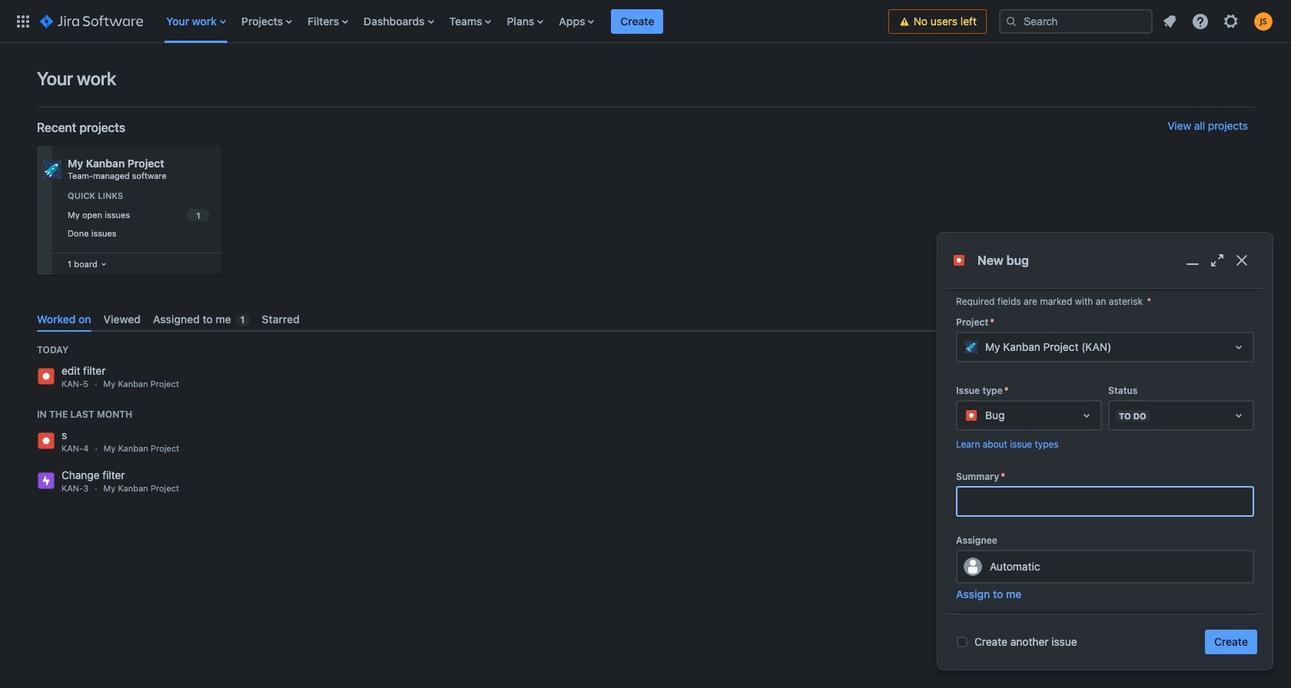 Task type: describe. For each thing, give the bounding box(es) containing it.
2 open image from the left
[[1230, 407, 1249, 425]]

Search field
[[1000, 9, 1153, 33]]

primary element
[[9, 0, 889, 43]]

new bug image
[[954, 255, 966, 267]]

help image
[[1192, 12, 1210, 30]]

open image
[[1230, 338, 1249, 357]]

board image
[[97, 258, 110, 271]]



Task type: vqa. For each thing, say whether or not it's contained in the screenshot.
the Notifications image
yes



Task type: locate. For each thing, give the bounding box(es) containing it.
1 horizontal spatial open image
[[1230, 407, 1249, 425]]

0 horizontal spatial list
[[159, 0, 889, 43]]

search image
[[1006, 15, 1018, 27]]

settings image
[[1223, 12, 1241, 30]]

banner
[[0, 0, 1292, 43]]

notifications image
[[1161, 12, 1180, 30]]

0 horizontal spatial open image
[[1078, 407, 1097, 425]]

minimize image
[[1184, 251, 1203, 270]]

list
[[159, 0, 889, 43], [1157, 7, 1283, 35]]

open image
[[1078, 407, 1097, 425], [1230, 407, 1249, 425]]

list item
[[612, 0, 664, 43]]

go full screen image
[[1209, 251, 1227, 270]]

your profile and settings image
[[1255, 12, 1273, 30]]

discard changes and close image
[[1233, 251, 1252, 270]]

jira software image
[[40, 12, 143, 30], [40, 12, 143, 30]]

None text field
[[958, 488, 1253, 516]]

appswitcher icon image
[[14, 12, 32, 30]]

1 open image from the left
[[1078, 407, 1097, 425]]

1 horizontal spatial list
[[1157, 7, 1283, 35]]

None search field
[[1000, 9, 1153, 33]]

tab list
[[31, 307, 1255, 332]]



